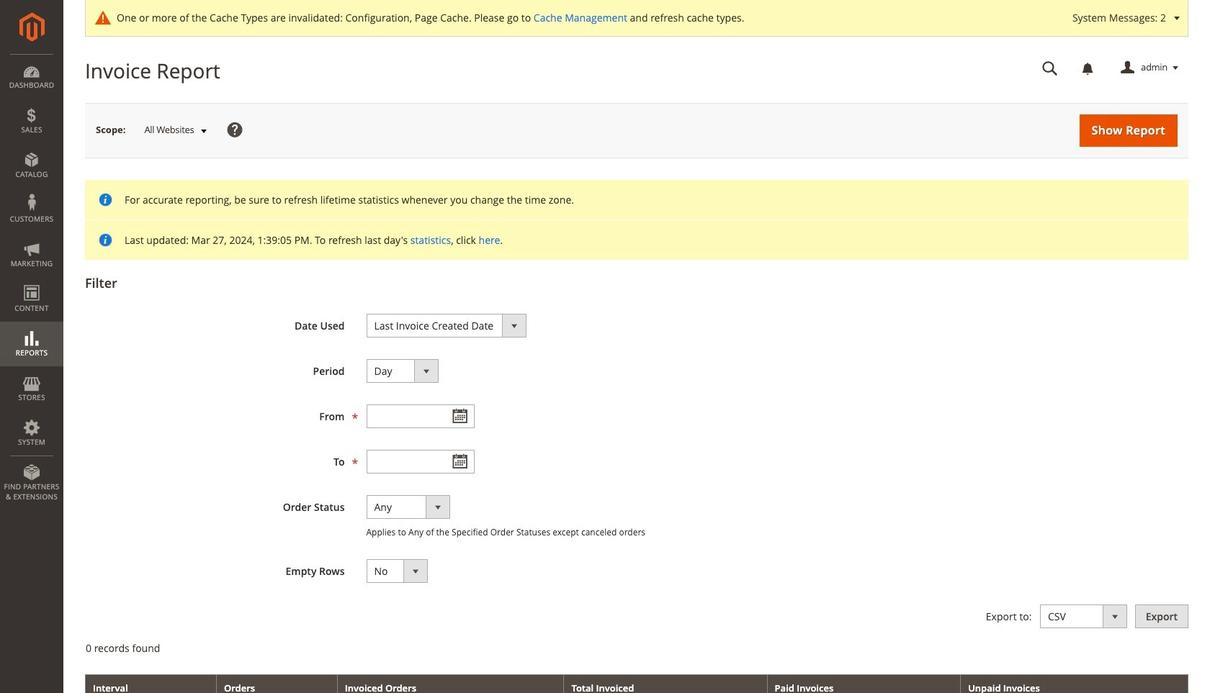 Task type: locate. For each thing, give the bounding box(es) containing it.
menu bar
[[0, 54, 63, 510]]

None text field
[[366, 405, 474, 429]]

magento admin panel image
[[19, 12, 44, 42]]

None text field
[[1032, 55, 1069, 81], [366, 450, 474, 474], [1032, 55, 1069, 81], [366, 450, 474, 474]]



